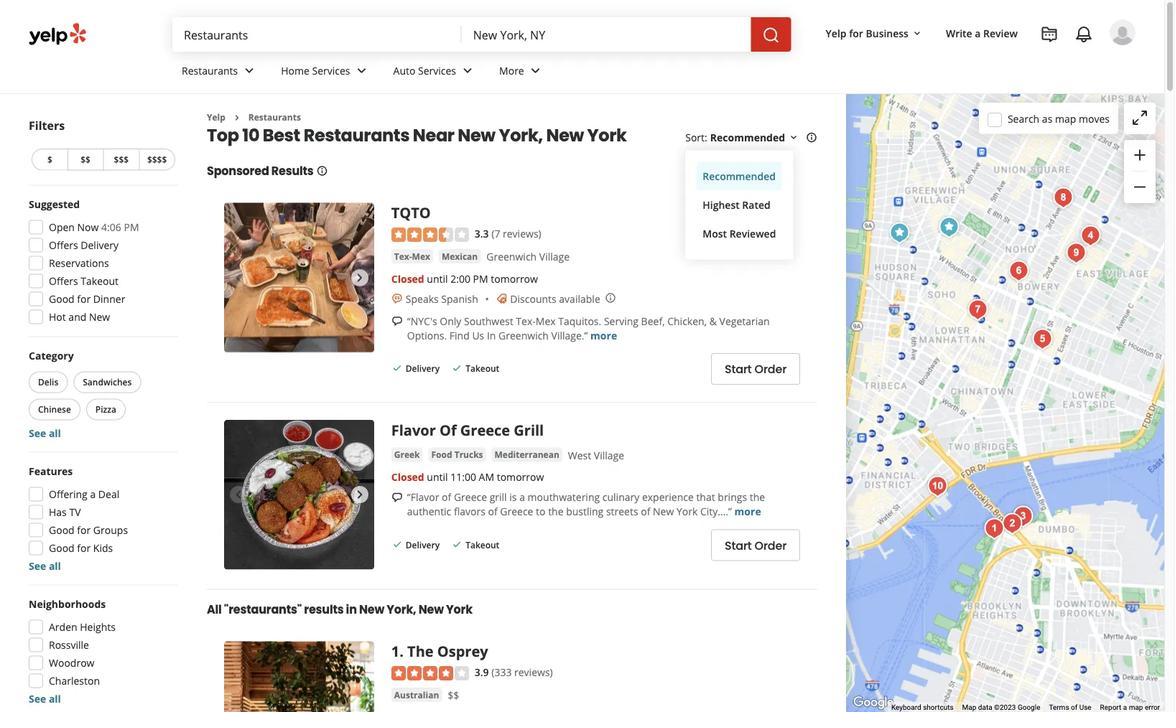 Task type: vqa. For each thing, say whether or not it's contained in the screenshot.
topmost $$
yes



Task type: describe. For each thing, give the bounding box(es) containing it.
more for chicken,
[[591, 329, 617, 342]]

$$$
[[114, 154, 129, 166]]

more link for experience
[[735, 505, 761, 519]]

most
[[703, 227, 727, 241]]

3.3 star rating image
[[391, 228, 469, 242]]

data
[[978, 704, 993, 712]]

vegetarian
[[720, 314, 770, 328]]

ariari image
[[1062, 239, 1091, 268]]

open
[[49, 221, 75, 234]]

report
[[1100, 704, 1122, 712]]

food trucks link
[[429, 448, 486, 462]]

none field near
[[473, 27, 740, 42]]

2 vertical spatial greece
[[500, 505, 533, 519]]

arden heights
[[49, 621, 116, 634]]

Near text field
[[473, 27, 740, 42]]

suggested
[[29, 198, 80, 211]]

24 chevron down v2 image for auto services
[[459, 62, 476, 79]]

a for write
[[975, 26, 981, 40]]

speaks spanish
[[406, 292, 478, 306]]

offering a deal
[[49, 488, 119, 501]]

next image for 3.9 star rating image
[[351, 708, 368, 713]]

pm for 4:06
[[124, 221, 139, 234]]

none field find
[[184, 27, 450, 42]]

business categories element
[[170, 52, 1136, 93]]

group containing features
[[24, 464, 178, 574]]

mouthwatering
[[528, 491, 600, 504]]

more
[[499, 64, 524, 77]]

time out market new york image
[[1009, 503, 1038, 531]]

filters
[[29, 118, 65, 133]]

new inside group
[[89, 310, 110, 324]]

16 info v2 image
[[316, 165, 328, 177]]

3 slideshow element from the top
[[224, 642, 374, 713]]

reviews) for 3.3 (7 reviews)
[[503, 227, 541, 240]]

map region
[[741, 44, 1175, 713]]

chinese button
[[29, 399, 80, 421]]

1 vertical spatial $$
[[448, 689, 459, 703]]

1 vertical spatial restaurants link
[[248, 111, 301, 123]]

group containing suggested
[[24, 197, 178, 329]]

delivery for first start order link from the bottom
[[406, 539, 440, 551]]

takeout for 16 checkmark v2 image related to delivery
[[466, 363, 500, 375]]

as
[[1042, 112, 1053, 126]]

sandwiches button
[[73, 372, 141, 393]]

recommended button
[[697, 162, 782, 191]]

see all for arden
[[29, 693, 61, 706]]

greenwich inside "nyc's only southwest tex-mex taquitos. serving beef, chicken, & vegetarian options. find us in greenwich village."
[[499, 329, 549, 342]]

16 info v2 image
[[806, 132, 818, 143]]

map
[[962, 704, 977, 712]]

reviews) for 3.9 (333 reviews)
[[514, 666, 553, 679]]

until for tqto
[[427, 272, 448, 285]]

3.3 (7 reviews)
[[475, 227, 541, 240]]

1 see all button from the top
[[29, 427, 61, 440]]

map for moves
[[1055, 112, 1076, 126]]

write a review link
[[940, 20, 1024, 46]]

greece for of
[[460, 420, 510, 440]]

$$$ button
[[103, 149, 139, 171]]

$$ button
[[67, 149, 103, 171]]

for for dinner
[[77, 292, 91, 306]]

delis button
[[29, 372, 68, 393]]

home services link
[[270, 52, 382, 93]]

16 speech v2 image
[[391, 316, 403, 327]]

"flavor
[[407, 491, 439, 504]]

a for report
[[1123, 704, 1127, 712]]

now
[[77, 221, 99, 234]]

pizza
[[95, 404, 116, 416]]

tqto
[[391, 203, 431, 223]]

0 vertical spatial greenwich
[[487, 250, 537, 264]]

trucks
[[455, 449, 483, 461]]

see all button for arden heights
[[29, 693, 61, 706]]

0 horizontal spatial york
[[446, 602, 473, 618]]

auto
[[393, 64, 416, 77]]

16 chevron right v2 image
[[231, 112, 243, 123]]

24 chevron down v2 image for more
[[527, 62, 544, 79]]

map data ©2023 google
[[962, 704, 1041, 712]]

greece for of
[[454, 491, 487, 504]]

home services
[[281, 64, 350, 77]]

west
[[568, 449, 591, 462]]

pm for 2:00
[[473, 272, 488, 285]]

in
[[487, 329, 496, 342]]

pizza button
[[86, 399, 126, 421]]

services for home services
[[312, 64, 350, 77]]

2 start from the top
[[725, 538, 752, 554]]

southwest
[[464, 314, 513, 328]]

hot and new
[[49, 310, 110, 324]]

1 vertical spatial york,
[[387, 602, 416, 618]]

1 see from the top
[[29, 427, 46, 440]]

.
[[400, 642, 404, 662]]

the osprey image
[[980, 515, 1009, 543]]

24 chevron down v2 image for restaurants
[[241, 62, 258, 79]]

most reviewed
[[703, 227, 776, 241]]

next image
[[351, 269, 368, 287]]

16 speech v2 image
[[391, 492, 403, 504]]

mexican button
[[439, 249, 481, 264]]

terms of use
[[1049, 704, 1092, 712]]

of down grill
[[488, 505, 498, 519]]

zoom in image
[[1132, 147, 1149, 164]]

city.…"
[[700, 505, 732, 519]]

woodrow
[[49, 657, 94, 670]]

$$$$ button
[[139, 149, 175, 171]]

that
[[696, 491, 715, 504]]

see for arden heights
[[29, 693, 46, 706]]

for for business
[[849, 26, 863, 40]]

tomorrow for flavor of greece grill
[[497, 470, 544, 484]]

more link
[[488, 52, 556, 93]]

1 see all from the top
[[29, 427, 61, 440]]

shortcuts
[[923, 704, 954, 712]]

us
[[472, 329, 484, 342]]

(333
[[492, 666, 512, 679]]

tex-mex link
[[391, 249, 433, 264]]

zoom out image
[[1132, 178, 1149, 196]]

best
[[263, 123, 300, 147]]

offers for offers delivery
[[49, 239, 78, 252]]

takeout for delivery's 16 checkmark v2 icon
[[466, 539, 500, 551]]

good for dinner
[[49, 292, 125, 306]]

google
[[1018, 704, 1041, 712]]

rated
[[742, 198, 771, 212]]

culinary
[[603, 491, 640, 504]]

offers delivery
[[49, 239, 119, 252]]

juliana's image
[[998, 510, 1027, 538]]

$$$$
[[147, 154, 167, 166]]

most reviewed button
[[697, 219, 782, 248]]

3.9 star rating image
[[391, 667, 469, 681]]

$$ inside button
[[81, 154, 91, 166]]

tomorrow for tqto
[[491, 272, 538, 285]]

hot
[[49, 310, 66, 324]]

1 horizontal spatial restaurants
[[248, 111, 301, 123]]

closed until 2:00 pm tomorrow
[[391, 272, 538, 285]]

0 vertical spatial york,
[[499, 123, 543, 147]]

moves
[[1079, 112, 1110, 126]]

soothr image
[[1049, 184, 1078, 212]]

bustling
[[566, 505, 604, 519]]

more for experience
[[735, 505, 761, 519]]

auto services
[[393, 64, 456, 77]]

mexican link
[[439, 249, 481, 264]]

yelp for business button
[[820, 20, 929, 46]]

good for good for dinner
[[49, 292, 74, 306]]

reservations
[[49, 256, 109, 270]]

taquitos.
[[558, 314, 602, 328]]

and
[[69, 310, 86, 324]]

tex-mex button
[[391, 249, 433, 264]]

kids
[[93, 542, 113, 555]]

16 checkmark v2 image for delivery
[[391, 539, 403, 551]]

3 previous image from the top
[[230, 708, 247, 713]]

0 vertical spatial restaurants link
[[170, 52, 270, 93]]

search
[[1008, 112, 1040, 126]]

16 discount available v2 image
[[496, 293, 507, 305]]

flavor of greece grill link
[[391, 420, 544, 440]]

1 start order link from the top
[[711, 353, 800, 385]]

in
[[346, 602, 357, 618]]

10
[[242, 123, 259, 147]]

start order for first start order link from the bottom
[[725, 538, 787, 554]]



Task type: locate. For each thing, give the bounding box(es) containing it.
©2023
[[994, 704, 1016, 712]]

good down good for groups
[[49, 542, 74, 555]]

2 vertical spatial see all
[[29, 693, 61, 706]]

1 order from the top
[[755, 361, 787, 377]]

1 until from the top
[[427, 272, 448, 285]]

none field up home services
[[184, 27, 450, 42]]

takeout inside group
[[81, 274, 119, 288]]

expand map image
[[1132, 109, 1149, 126]]

"restaurants"
[[224, 602, 302, 618]]

2 24 chevron down v2 image from the left
[[459, 62, 476, 79]]

closed for tqto
[[391, 272, 424, 285]]

1 offers from the top
[[49, 239, 78, 252]]

fish cheeks image
[[1005, 257, 1033, 286]]

2 until from the top
[[427, 470, 448, 484]]

0 vertical spatial more
[[591, 329, 617, 342]]

0 vertical spatial order
[[755, 361, 787, 377]]

1 previous image from the top
[[230, 269, 247, 287]]

24 chevron down v2 image right more
[[527, 62, 544, 79]]

tomorrow up "is" on the left of page
[[497, 470, 544, 484]]

good for good for kids
[[49, 542, 74, 555]]

16 checkmark v2 image
[[451, 363, 463, 374], [391, 539, 403, 551]]

tex- down discounts
[[516, 314, 536, 328]]

1 vertical spatial closed
[[391, 470, 424, 484]]

0 vertical spatial tex-
[[394, 250, 412, 262]]

a inside "element"
[[975, 26, 981, 40]]

user actions element
[[814, 18, 1156, 106]]

find
[[450, 329, 470, 342]]

0 horizontal spatial yelp
[[207, 111, 225, 123]]

next image for 16 speech v2 image
[[351, 487, 368, 504]]

2 previous image from the top
[[230, 487, 247, 504]]

order for first start order link from the bottom
[[755, 538, 787, 554]]

chicken,
[[668, 314, 707, 328]]

see for offering a deal
[[29, 560, 46, 573]]

google image
[[850, 694, 897, 713]]

$$ left $$$ button
[[81, 154, 91, 166]]

ferns image
[[1077, 222, 1105, 250]]

australian
[[394, 689, 439, 701]]

keyboard shortcuts
[[891, 704, 954, 712]]

restaurants up yelp link
[[182, 64, 238, 77]]

recommended button
[[710, 131, 800, 144]]

keyboard shortcuts button
[[891, 703, 954, 713]]

takeout up dinner
[[81, 274, 119, 288]]

all
[[49, 427, 61, 440], [49, 560, 61, 573], [49, 693, 61, 706]]

restaurants link up yelp link
[[170, 52, 270, 93]]

start down city.…"
[[725, 538, 752, 554]]

previous image
[[230, 269, 247, 287], [230, 487, 247, 504], [230, 708, 247, 713]]

see all button down chinese button
[[29, 427, 61, 440]]

tqto link
[[391, 203, 431, 223]]

restaurants link right 16 chevron right v2 icon
[[248, 111, 301, 123]]

1 vertical spatial slideshow element
[[224, 420, 374, 570]]

24 chevron down v2 image right auto services
[[459, 62, 476, 79]]

write
[[946, 26, 973, 40]]

services right auto
[[418, 64, 456, 77]]

west village
[[568, 449, 624, 462]]

24 chevron down v2 image left home
[[241, 62, 258, 79]]

24 chevron down v2 image inside home services link
[[353, 62, 370, 79]]

group containing category
[[26, 349, 178, 441]]

tomorrow up 16 discount available v2 icon
[[491, 272, 538, 285]]

0 vertical spatial next image
[[351, 487, 368, 504]]

flavor of greece grill
[[391, 420, 544, 440]]

greenwich right the in
[[499, 329, 549, 342]]

1 vertical spatial 16 checkmark v2 image
[[391, 539, 403, 551]]

closed down the tex-mex link
[[391, 272, 424, 285]]

for up good for kids
[[77, 524, 91, 537]]

2 vertical spatial see
[[29, 693, 46, 706]]

highest rated button
[[697, 191, 782, 219]]

delivery down options.
[[406, 363, 440, 375]]

until
[[427, 272, 448, 285], [427, 470, 448, 484]]

closed down greek button
[[391, 470, 424, 484]]

takeout down us
[[466, 363, 500, 375]]

delivery
[[81, 239, 119, 252], [406, 363, 440, 375], [406, 539, 440, 551]]

0 vertical spatial good
[[49, 292, 74, 306]]

tex- down '3.3 star rating' image
[[394, 250, 412, 262]]

terms
[[1049, 704, 1069, 712]]

mex inside button
[[412, 250, 430, 262]]

2 24 chevron down v2 image from the left
[[527, 62, 544, 79]]

speaks
[[406, 292, 439, 306]]

streets
[[606, 505, 638, 519]]

next image
[[351, 487, 368, 504], [351, 708, 368, 713]]

0 horizontal spatial services
[[312, 64, 350, 77]]

see all down chinese button
[[29, 427, 61, 440]]

0 horizontal spatial more
[[591, 329, 617, 342]]

1 vertical spatial york
[[677, 505, 698, 519]]

village right the "west"
[[594, 449, 624, 462]]

0 vertical spatial closed
[[391, 272, 424, 285]]

food trucks
[[431, 449, 483, 461]]

ye's apothecary image
[[1028, 325, 1057, 354]]

dinner
[[93, 292, 125, 306]]

until for flavor of greece grill
[[427, 470, 448, 484]]

see all for offering
[[29, 560, 61, 573]]

1 horizontal spatial york,
[[499, 123, 543, 147]]

see all button
[[29, 427, 61, 440], [29, 560, 61, 573], [29, 693, 61, 706]]

1 none field from the left
[[184, 27, 450, 42]]

1 horizontal spatial the
[[750, 491, 765, 504]]

village for west village
[[594, 449, 624, 462]]

start down vegetarian
[[725, 361, 752, 377]]

delivery down open now 4:06 pm
[[81, 239, 119, 252]]

chinese
[[38, 404, 71, 416]]

3 good from the top
[[49, 542, 74, 555]]

until up the speaks spanish
[[427, 272, 448, 285]]

delivery for second start order link from the bottom
[[406, 363, 440, 375]]

food trucks button
[[429, 448, 486, 462]]

mex inside "nyc's only southwest tex-mex taquitos. serving beef, chicken, & vegetarian options. find us in greenwich village."
[[536, 314, 556, 328]]

1 all from the top
[[49, 427, 61, 440]]

experience
[[642, 491, 694, 504]]

a left deal
[[90, 488, 96, 501]]

0 horizontal spatial map
[[1055, 112, 1076, 126]]

1 vertical spatial more
[[735, 505, 761, 519]]

keyboard
[[891, 704, 922, 712]]

offers for offers takeout
[[49, 274, 78, 288]]

1 vertical spatial mex
[[536, 314, 556, 328]]

2 see all from the top
[[29, 560, 61, 573]]

0 horizontal spatial restaurants
[[182, 64, 238, 77]]

2 horizontal spatial restaurants
[[304, 123, 410, 147]]

york, up .
[[387, 602, 416, 618]]

2 start order from the top
[[725, 538, 787, 554]]

services right home
[[312, 64, 350, 77]]

see all button for offering a deal
[[29, 560, 61, 573]]

all for arden heights
[[49, 693, 61, 706]]

village up discounts available
[[539, 250, 570, 264]]

more
[[591, 329, 617, 342], [735, 505, 761, 519]]

0 vertical spatial york
[[587, 123, 627, 147]]

grill
[[490, 491, 507, 504]]

1 horizontal spatial services
[[418, 64, 456, 77]]

review
[[984, 26, 1018, 40]]

map right as
[[1055, 112, 1076, 126]]

1 horizontal spatial tex-
[[516, 314, 536, 328]]

1 horizontal spatial none field
[[473, 27, 740, 42]]

yelp left business
[[826, 26, 847, 40]]

0 horizontal spatial mex
[[412, 250, 430, 262]]

1 start order from the top
[[725, 361, 787, 377]]

0 horizontal spatial none field
[[184, 27, 450, 42]]

has tv
[[49, 506, 81, 519]]

0 horizontal spatial more link
[[591, 329, 617, 342]]

24 chevron down v2 image inside auto services link
[[459, 62, 476, 79]]

grill
[[514, 420, 544, 440]]

0 horizontal spatial 16 checkmark v2 image
[[391, 363, 403, 374]]

york,
[[499, 123, 543, 147], [387, 602, 416, 618]]

info icon image
[[605, 292, 616, 304], [605, 292, 616, 304]]

1 horizontal spatial pm
[[473, 272, 488, 285]]

mediterranean
[[495, 449, 559, 461]]

1 vertical spatial the
[[548, 505, 564, 519]]

1 closed from the top
[[391, 272, 424, 285]]

1 vertical spatial delivery
[[406, 363, 440, 375]]

pm right "4:06"
[[124, 221, 139, 234]]

yelp left 16 chevron right v2 icon
[[207, 111, 225, 123]]

offers down open
[[49, 239, 78, 252]]

slideshow element for tqto
[[224, 203, 374, 353]]

2 vertical spatial see all button
[[29, 693, 61, 706]]

see all button down charleston
[[29, 693, 61, 706]]

3 see from the top
[[29, 693, 46, 706]]

of left use
[[1071, 704, 1078, 712]]

0 horizontal spatial village
[[539, 250, 570, 264]]

see all down charleston
[[29, 693, 61, 706]]

report a map error
[[1100, 704, 1160, 712]]

start order down city.…"
[[725, 538, 787, 554]]

greek
[[394, 449, 420, 461]]

slideshow element for flavor of greece grill
[[224, 420, 374, 570]]

2 services from the left
[[418, 64, 456, 77]]

start order down vegetarian
[[725, 361, 787, 377]]

1 . the osprey
[[391, 642, 488, 662]]

a right "is" on the left of page
[[520, 491, 525, 504]]

1 vertical spatial more link
[[735, 505, 761, 519]]

a right report
[[1123, 704, 1127, 712]]

tex-mex
[[394, 250, 430, 262]]

1 horizontal spatial 16 checkmark v2 image
[[451, 539, 463, 551]]

closed for flavor of greece grill
[[391, 470, 424, 484]]

"nyc's
[[407, 314, 437, 328]]

tex- inside button
[[394, 250, 412, 262]]

order for second start order link from the bottom
[[755, 361, 787, 377]]

restaurants up 16 info v2 image
[[304, 123, 410, 147]]

see all down good for kids
[[29, 560, 61, 573]]

2 see from the top
[[29, 560, 46, 573]]

reviews) up greenwich village
[[503, 227, 541, 240]]

0 vertical spatial start order link
[[711, 353, 800, 385]]

previous image for tqto
[[230, 269, 247, 287]]

sponsored results
[[207, 163, 314, 179]]

1 vertical spatial next image
[[351, 708, 368, 713]]

1 vertical spatial recommended
[[703, 169, 776, 183]]

greenwich village
[[487, 250, 570, 264]]

16 checkmark v2 image for delivery
[[391, 363, 403, 374]]

greece up trucks at the bottom
[[460, 420, 510, 440]]

of up authentic
[[442, 491, 451, 504]]

yelp for yelp link
[[207, 111, 225, 123]]

reviews) right (333
[[514, 666, 553, 679]]

0 vertical spatial recommended
[[710, 131, 785, 144]]

24 chevron down v2 image left auto
[[353, 62, 370, 79]]

1 vertical spatial greenwich
[[499, 329, 549, 342]]

york inside "flavor of greece grill is a mouthwatering culinary experience that brings the authentic flavors of greece to the bustling streets of new york city.…"
[[677, 505, 698, 519]]

1 vertical spatial order
[[755, 538, 787, 554]]

all down good for kids
[[49, 560, 61, 573]]

start order link down city.…"
[[711, 530, 800, 561]]

0 vertical spatial start
[[725, 361, 752, 377]]

recommended inside button
[[703, 169, 776, 183]]

pm
[[124, 221, 139, 234], [473, 272, 488, 285]]

for left business
[[849, 26, 863, 40]]

delivery down authentic
[[406, 539, 440, 551]]

australian button
[[391, 688, 442, 703]]

$
[[47, 154, 52, 166]]

16 checkmark v2 image
[[391, 363, 403, 374], [451, 539, 463, 551]]

1 start from the top
[[725, 361, 752, 377]]

for for groups
[[77, 524, 91, 537]]

0 vertical spatial $$
[[81, 154, 91, 166]]

recommended up recommended button
[[710, 131, 785, 144]]

good for groups
[[49, 524, 128, 537]]

the right 'to'
[[548, 505, 564, 519]]

for for kids
[[77, 542, 91, 555]]

2 start order link from the top
[[711, 530, 800, 561]]

greenwich
[[487, 250, 537, 264], [499, 329, 549, 342]]

the right brings
[[750, 491, 765, 504]]

2 slideshow element from the top
[[224, 420, 374, 570]]

1 vertical spatial village
[[594, 449, 624, 462]]

search image
[[763, 27, 780, 44]]

mediterranean link
[[492, 448, 562, 462]]

group containing neighborhoods
[[24, 597, 178, 707]]

mex down discounts available
[[536, 314, 556, 328]]

sort:
[[686, 131, 707, 144]]

map left error
[[1129, 704, 1143, 712]]

greek button
[[391, 448, 423, 462]]

2 good from the top
[[49, 524, 74, 537]]

24 chevron down v2 image
[[241, 62, 258, 79], [527, 62, 544, 79]]

2 vertical spatial all
[[49, 693, 61, 706]]

1 vertical spatial see all button
[[29, 560, 61, 573]]

1 vertical spatial yelp
[[207, 111, 225, 123]]

recommended for recommended button
[[703, 169, 776, 183]]

for inside button
[[849, 26, 863, 40]]

16 checkmark v2 image down the find
[[451, 363, 463, 374]]

Find text field
[[184, 27, 450, 42]]

2 offers from the top
[[49, 274, 78, 288]]

1 vertical spatial until
[[427, 470, 448, 484]]

village for greenwich village
[[539, 250, 570, 264]]

charleston
[[49, 675, 100, 688]]

0 horizontal spatial 16 checkmark v2 image
[[391, 539, 403, 551]]

until down food
[[427, 470, 448, 484]]

$$ down 3.9 star rating image
[[448, 689, 459, 703]]

recommended
[[710, 131, 785, 144], [703, 169, 776, 183]]

offers down reservations
[[49, 274, 78, 288]]

more link for chicken,
[[591, 329, 617, 342]]

0 vertical spatial see all button
[[29, 427, 61, 440]]

4:06
[[101, 221, 121, 234]]

1 vertical spatial map
[[1129, 704, 1143, 712]]

all down chinese button
[[49, 427, 61, 440]]

0 horizontal spatial pm
[[124, 221, 139, 234]]

tex- inside "nyc's only southwest tex-mex taquitos. serving beef, chicken, & vegetarian options. find us in greenwich village."
[[516, 314, 536, 328]]

$ button
[[32, 149, 67, 171]]

auto services link
[[382, 52, 488, 93]]

flavor of greece grill image
[[885, 219, 914, 247]]

slideshow element
[[224, 203, 374, 353], [224, 420, 374, 570], [224, 642, 374, 713]]

1 horizontal spatial mex
[[536, 314, 556, 328]]

mex
[[412, 250, 430, 262], [536, 314, 556, 328]]

yelp for business
[[826, 26, 909, 40]]

24 chevron down v2 image inside more link
[[527, 62, 544, 79]]

serving
[[604, 314, 639, 328]]

2 all from the top
[[49, 560, 61, 573]]

greece up 'flavors'
[[454, 491, 487, 504]]

0 vertical spatial offers
[[49, 239, 78, 252]]

a inside group
[[90, 488, 96, 501]]

0 horizontal spatial tex-
[[394, 250, 412, 262]]

recommended up highest rated button on the top of the page
[[703, 169, 776, 183]]

0 vertical spatial until
[[427, 272, 448, 285]]

1 horizontal spatial 24 chevron down v2 image
[[459, 62, 476, 79]]

0 vertical spatial mex
[[412, 250, 430, 262]]

1 next image from the top
[[351, 487, 368, 504]]

1 24 chevron down v2 image from the left
[[353, 62, 370, 79]]

1 vertical spatial offers
[[49, 274, 78, 288]]

3 see all button from the top
[[29, 693, 61, 706]]

york
[[587, 123, 627, 147], [677, 505, 698, 519], [446, 602, 473, 618]]

2 horizontal spatial york
[[677, 505, 698, 519]]

0 vertical spatial start order
[[725, 361, 787, 377]]

map for error
[[1129, 704, 1143, 712]]

yelp link
[[207, 111, 225, 123]]

None search field
[[172, 17, 794, 52]]

16 checkmark v2 image down 16 speech v2 image
[[391, 539, 403, 551]]

recommended for recommended dropdown button
[[710, 131, 785, 144]]

the frenchman's dough image
[[924, 472, 952, 501]]

2:00
[[451, 272, 471, 285]]

near
[[413, 123, 455, 147]]

2 vertical spatial delivery
[[406, 539, 440, 551]]

the
[[750, 491, 765, 504], [548, 505, 564, 519]]

1 horizontal spatial york
[[587, 123, 627, 147]]

good up hot
[[49, 292, 74, 306]]

deal
[[98, 488, 119, 501]]

2 vertical spatial takeout
[[466, 539, 500, 551]]

to
[[536, 505, 546, 519]]

(7
[[492, 227, 500, 240]]

delis
[[38, 376, 58, 388]]

more link down serving
[[591, 329, 617, 342]]

sandwiches
[[83, 376, 132, 388]]

takeout
[[81, 274, 119, 288], [466, 363, 500, 375], [466, 539, 500, 551]]

previous image for flavor of greece grill
[[230, 487, 247, 504]]

2 vertical spatial york
[[446, 602, 473, 618]]

16 checkmark v2 image down 16 speech v2 icon
[[391, 363, 403, 374]]

services for auto services
[[418, 64, 456, 77]]

16 checkmark v2 image down 'flavors'
[[451, 539, 463, 551]]

24 chevron down v2 image
[[353, 62, 370, 79], [459, 62, 476, 79]]

reviewed
[[730, 227, 776, 241]]

flavors
[[454, 505, 486, 519]]

1 horizontal spatial map
[[1129, 704, 1143, 712]]

1 good from the top
[[49, 292, 74, 306]]

more down serving
[[591, 329, 617, 342]]

"nyc's only southwest tex-mex taquitos. serving beef, chicken, & vegetarian options. find us in greenwich village."
[[407, 314, 770, 342]]

good for good for groups
[[49, 524, 74, 537]]

of right streets
[[641, 505, 650, 519]]

start order link
[[711, 353, 800, 385], [711, 530, 800, 561]]

2 vertical spatial good
[[49, 542, 74, 555]]

projects image
[[1041, 26, 1058, 43]]

start order link down vegetarian
[[711, 353, 800, 385]]

a
[[975, 26, 981, 40], [90, 488, 96, 501], [520, 491, 525, 504], [1123, 704, 1127, 712]]

more link down brings
[[735, 505, 761, 519]]

1 horizontal spatial 24 chevron down v2 image
[[527, 62, 544, 79]]

a for offering
[[90, 488, 96, 501]]

yelp inside button
[[826, 26, 847, 40]]

see all
[[29, 427, 61, 440], [29, 560, 61, 573], [29, 693, 61, 706]]

2 vertical spatial previous image
[[230, 708, 247, 713]]

new
[[458, 123, 496, 147], [546, 123, 584, 147], [89, 310, 110, 324], [653, 505, 674, 519], [359, 602, 384, 618], [419, 602, 444, 618]]

highest
[[703, 198, 740, 212]]

0 vertical spatial see
[[29, 427, 46, 440]]

top
[[207, 123, 239, 147]]

start order for second start order link from the bottom
[[725, 361, 787, 377]]

0 vertical spatial 16 checkmark v2 image
[[391, 363, 403, 374]]

1 vertical spatial reviews)
[[514, 666, 553, 679]]

2 order from the top
[[755, 538, 787, 554]]

1 horizontal spatial more link
[[735, 505, 761, 519]]

start
[[725, 361, 752, 377], [725, 538, 752, 554]]

2 none field from the left
[[473, 27, 740, 42]]

offering
[[49, 488, 87, 501]]

the osprey link
[[407, 642, 488, 662]]

1 slideshow element from the top
[[224, 203, 374, 353]]

1 horizontal spatial village
[[594, 449, 624, 462]]

0 horizontal spatial the
[[548, 505, 564, 519]]

for down good for groups
[[77, 542, 91, 555]]

1 vertical spatial see all
[[29, 560, 61, 573]]

closed
[[391, 272, 424, 285], [391, 470, 424, 484]]

greece down "is" on the left of page
[[500, 505, 533, 519]]

1 vertical spatial takeout
[[466, 363, 500, 375]]

mex down '3.3 star rating' image
[[412, 250, 430, 262]]

delivery inside group
[[81, 239, 119, 252]]

24 chevron down v2 image for home services
[[353, 62, 370, 79]]

greenwich down 3.3 (7 reviews)
[[487, 250, 537, 264]]

home
[[281, 64, 310, 77]]

1 24 chevron down v2 image from the left
[[241, 62, 258, 79]]

0 vertical spatial see all
[[29, 427, 61, 440]]

16 chevron down v2 image
[[788, 132, 800, 143]]

1 horizontal spatial more
[[735, 505, 761, 519]]

see all button down good for kids
[[29, 560, 61, 573]]

0 vertical spatial yelp
[[826, 26, 847, 40]]

2 see all button from the top
[[29, 560, 61, 573]]

16 checkmark v2 image for takeout
[[451, 363, 463, 374]]

new inside "flavor of greece grill is a mouthwatering culinary experience that brings the authentic flavors of greece to the bustling streets of new york city.…"
[[653, 505, 674, 519]]

report a map error link
[[1100, 704, 1160, 712]]

group
[[1124, 140, 1156, 203], [24, 197, 178, 329], [26, 349, 178, 441], [24, 464, 178, 574], [24, 597, 178, 707]]

None field
[[184, 27, 450, 42], [473, 27, 740, 42]]

jack's wife freda image
[[964, 296, 993, 324]]

none field up business categories element at the top of the page
[[473, 27, 740, 42]]

for down "offers takeout" on the top left
[[77, 292, 91, 306]]

good down has tv
[[49, 524, 74, 537]]

3 all from the top
[[49, 693, 61, 706]]

2 closed from the top
[[391, 470, 424, 484]]

available
[[559, 292, 600, 306]]

restaurants
[[182, 64, 238, 77], [248, 111, 301, 123], [304, 123, 410, 147]]

0 vertical spatial all
[[49, 427, 61, 440]]

1 vertical spatial see
[[29, 560, 46, 573]]

yelp for yelp for business
[[826, 26, 847, 40]]

0 vertical spatial reviews)
[[503, 227, 541, 240]]

york, down more link
[[499, 123, 543, 147]]

all for offering a deal
[[49, 560, 61, 573]]

0 vertical spatial slideshow element
[[224, 203, 374, 353]]

good
[[49, 292, 74, 306], [49, 524, 74, 537], [49, 542, 74, 555]]

all down charleston
[[49, 693, 61, 706]]

ben n. image
[[1110, 19, 1136, 45]]

pm right 2:00
[[473, 272, 488, 285]]

notifications image
[[1075, 26, 1093, 43]]

0 vertical spatial village
[[539, 250, 570, 264]]

3 see all from the top
[[29, 693, 61, 706]]

tqto image
[[935, 213, 964, 242]]

a inside "flavor of greece grill is a mouthwatering culinary experience that brings the authentic flavors of greece to the bustling streets of new york city.…"
[[520, 491, 525, 504]]

0 vertical spatial delivery
[[81, 239, 119, 252]]

2 next image from the top
[[351, 708, 368, 713]]

options.
[[407, 329, 447, 342]]

1 vertical spatial pm
[[473, 272, 488, 285]]

more down brings
[[735, 505, 761, 519]]

16 checkmark v2 image for takeout
[[451, 539, 463, 551]]

16 speaks spanish v2 image
[[391, 293, 403, 305]]

0 horizontal spatial 24 chevron down v2 image
[[241, 62, 258, 79]]

takeout down 'flavors'
[[466, 539, 500, 551]]

a right write on the right top of page
[[975, 26, 981, 40]]

1 vertical spatial 16 checkmark v2 image
[[451, 539, 463, 551]]

1 horizontal spatial yelp
[[826, 26, 847, 40]]

1 services from the left
[[312, 64, 350, 77]]

restaurants inside business categories element
[[182, 64, 238, 77]]

restaurants right 16 chevron right v2 icon
[[248, 111, 301, 123]]

16 chevron down v2 image
[[912, 28, 923, 39]]

0 vertical spatial takeout
[[81, 274, 119, 288]]



